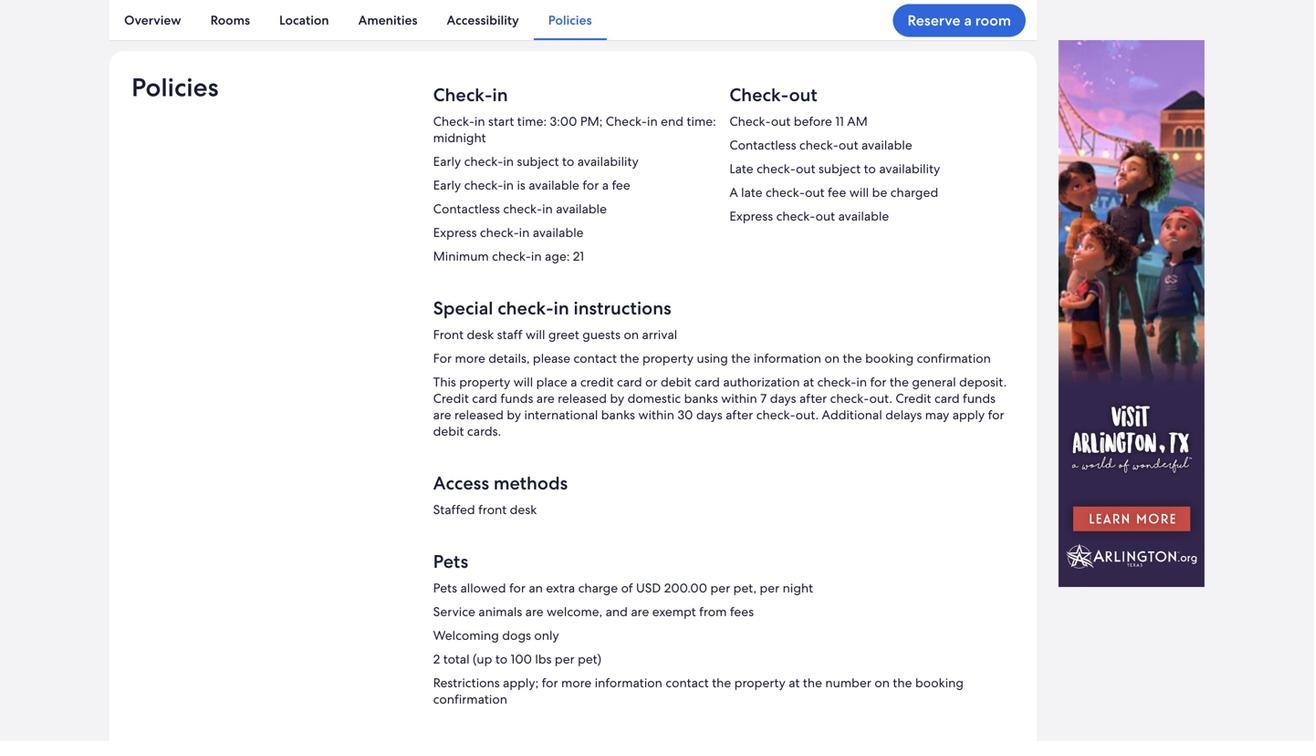 Task type: describe. For each thing, give the bounding box(es) containing it.
for down "lbs"
[[542, 675, 558, 692]]

animals
[[478, 604, 522, 621]]

cards.
[[467, 423, 501, 440]]

access
[[433, 472, 489, 495]]

availability inside check-in check-in start time: 3:00 pm; check-in end time: midnight early check-in subject to availability early check-in is available for a fee contactless check-in available express check-in available minimum check-in age: 21
[[577, 153, 639, 170]]

availability inside check-out check-out before 11 am contactless check-out available late check-out subject to availability a late check-out fee will be charged express check-out available
[[879, 161, 940, 177]]

location
[[279, 12, 329, 28]]

number
[[825, 675, 872, 692]]

confirmation inside pets pets allowed for an extra charge of usd 200.00 per pet, per night service animals are welcome, and are exempt from fees welcoming dogs only 2 total (up to 100 lbs per pet) restrictions apply; for more information contact the property at the number on the booking confirmation
[[433, 692, 507, 708]]

before
[[794, 113, 832, 130]]

night
[[783, 580, 813, 597]]

using
[[697, 350, 728, 367]]

access methods staffed front desk
[[433, 472, 568, 518]]

(up
[[473, 652, 492, 668]]

this
[[433, 374, 456, 391]]

2
[[433, 652, 440, 668]]

the left number
[[803, 675, 822, 692]]

room
[[975, 11, 1011, 30]]

charge
[[578, 580, 618, 597]]

minimum
[[433, 248, 489, 265]]

a inside button
[[964, 11, 972, 30]]

information inside pets pets allowed for an extra charge of usd 200.00 per pet, per night service animals are welcome, and are exempt from fees welcoming dogs only 2 total (up to 100 lbs per pet) restrictions apply; for more information contact the property at the number on the booking confirmation
[[595, 675, 662, 692]]

0 horizontal spatial by
[[507, 407, 521, 423]]

1 vertical spatial will
[[526, 327, 545, 343]]

at inside special check-in instructions front desk staff will greet guests on arrival for more details, please contact the property using the information on the booking confirmation this property will place a credit card or debit card authorization at check-in for the general deposit. credit card funds are released by domestic banks within 7 days after check-out. credit card funds are released by international banks within 30 days after check-out. additional delays may apply for debit cards.
[[803, 374, 814, 391]]

0 horizontal spatial property
[[459, 374, 510, 391]]

authorization
[[723, 374, 800, 391]]

international
[[524, 407, 598, 423]]

in left 'end'
[[647, 113, 658, 130]]

greet
[[548, 327, 579, 343]]

pets pets allowed for an extra charge of usd 200.00 per pet, per night service animals are welcome, and are exempt from fees welcoming dogs only 2 total (up to 100 lbs per pet) restrictions apply; for more information contact the property at the number on the booking confirmation
[[433, 550, 964, 708]]

total for $222 total
[[360, 4, 382, 18]]

deposit.
[[959, 374, 1007, 391]]

2 early from the top
[[433, 177, 461, 193]]

2 credit from the left
[[896, 391, 931, 407]]

1 horizontal spatial after
[[799, 391, 827, 407]]

service
[[433, 604, 475, 621]]

subject inside check-in check-in start time: 3:00 pm; check-in end time: midnight early check-in subject to availability early check-in is available for a fee contactless check-in available express check-in available minimum check-in age: 21
[[517, 153, 559, 170]]

from
[[699, 604, 727, 621]]

0 vertical spatial debit
[[661, 374, 692, 391]]

30
[[678, 407, 693, 423]]

midnight
[[433, 130, 486, 146]]

1 horizontal spatial banks
[[684, 391, 718, 407]]

are right and at the bottom left
[[631, 604, 649, 621]]

in left age:
[[531, 248, 542, 265]]

total for $329 total
[[941, 4, 964, 18]]

lbs
[[535, 652, 552, 668]]

for left the an
[[509, 580, 526, 597]]

0 horizontal spatial within
[[638, 407, 674, 423]]

in up greet
[[554, 297, 569, 320]]

domestic
[[628, 391, 681, 407]]

late
[[729, 161, 754, 177]]

to inside check-in check-in start time: 3:00 pm; check-in end time: midnight early check-in subject to availability early check-in is available for a fee contactless check-in available express check-in available minimum check-in age: 21
[[562, 153, 574, 170]]

total inside pets pets allowed for an extra charge of usd 200.00 per pet, per night service animals are welcome, and are exempt from fees welcoming dogs only 2 total (up to 100 lbs per pet) restrictions apply; for more information contact the property at the number on the booking confirmation
[[443, 652, 470, 668]]

property inside pets pets allowed for an extra charge of usd 200.00 per pet, per night service animals are welcome, and are exempt from fees welcoming dogs only 2 total (up to 100 lbs per pet) restrictions apply; for more information contact the property at the number on the booking confirmation
[[734, 675, 786, 692]]

age:
[[545, 248, 570, 265]]

reserve a room
[[908, 11, 1011, 30]]

guests
[[583, 327, 621, 343]]

card up "cards."
[[472, 391, 497, 407]]

details,
[[489, 350, 530, 367]]

for
[[433, 350, 452, 367]]

$329
[[914, 4, 938, 18]]

restrictions
[[433, 675, 500, 692]]

in down start
[[503, 153, 514, 170]]

staff
[[497, 327, 523, 343]]

rooms
[[210, 12, 250, 28]]

only
[[534, 628, 559, 644]]

amenities link
[[344, 0, 432, 40]]

contactless inside check-out check-out before 11 am contactless check-out available late check-out subject to availability a late check-out fee will be charged express check-out available
[[729, 137, 796, 153]]

rooms link
[[196, 0, 265, 40]]

of
[[621, 580, 633, 597]]

is
[[517, 177, 525, 193]]

11
[[835, 113, 844, 130]]

extra
[[546, 580, 575, 597]]

on inside pets pets allowed for an extra charge of usd 200.00 per pet, per night service animals are welcome, and are exempt from fees welcoming dogs only 2 total (up to 100 lbs per pet) restrictions apply; for more information contact the property at the number on the booking confirmation
[[875, 675, 890, 692]]

200.00
[[664, 580, 707, 597]]

available up age:
[[533, 224, 584, 241]]

welcome,
[[547, 604, 603, 621]]

$222 total
[[333, 4, 382, 18]]

list containing overview
[[110, 0, 1037, 40]]

general
[[912, 374, 956, 391]]

contact inside pets pets allowed for an extra charge of usd 200.00 per pet, per night service animals are welcome, and are exempt from fees welcoming dogs only 2 total (up to 100 lbs per pet) restrictions apply; for more information contact the property at the number on the booking confirmation
[[666, 675, 709, 692]]

1 credit from the left
[[433, 391, 469, 407]]

in up age:
[[542, 201, 553, 217]]

check-in check-in start time: 3:00 pm; check-in end time: midnight early check-in subject to availability early check-in is available for a fee contactless check-in available express check-in available minimum check-in age: 21
[[433, 83, 716, 265]]

am
[[847, 113, 868, 130]]

and
[[606, 604, 628, 621]]

charged
[[891, 184, 938, 201]]

staffed
[[433, 502, 475, 518]]

pet,
[[733, 580, 757, 597]]

place
[[536, 374, 567, 391]]

special
[[433, 297, 493, 320]]

card right delays
[[934, 391, 960, 407]]

dogs
[[502, 628, 531, 644]]

special check-in instructions front desk staff will greet guests on arrival for more details, please contact the property using the information on the booking confirmation this property will place a credit card or debit card authorization at check-in for the general deposit. credit card funds are released by domestic banks within 7 days after check-out. credit card funds are released by international banks within 30 days after check-out. additional delays may apply for debit cards.
[[433, 297, 1007, 440]]

or
[[645, 374, 658, 391]]

reserve
[[908, 11, 961, 30]]

for up delays
[[870, 374, 887, 391]]

0 horizontal spatial banks
[[601, 407, 635, 423]]

apply;
[[503, 675, 539, 692]]

delays
[[885, 407, 922, 423]]

a inside special check-in instructions front desk staff will greet guests on arrival for more details, please contact the property using the information on the booking confirmation this property will place a credit card or debit card authorization at check-in for the general deposit. credit card funds are released by domestic banks within 7 days after check-out. credit card funds are released by international banks within 30 days after check-out. additional delays may apply for debit cards.
[[571, 374, 577, 391]]

front
[[478, 502, 507, 518]]

the up the additional
[[843, 350, 862, 367]]

fee inside check-out check-out before 11 am contactless check-out available late check-out subject to availability a late check-out fee will be charged express check-out available
[[828, 184, 846, 201]]

0 horizontal spatial released
[[455, 407, 504, 423]]

booking inside special check-in instructions front desk staff will greet guests on arrival for more details, please contact the property using the information on the booking confirmation this property will place a credit card or debit card authorization at check-in for the general deposit. credit card funds are released by domestic banks within 7 days after check-out. credit card funds are released by international banks within 30 days after check-out. additional delays may apply for debit cards.
[[865, 350, 914, 367]]

credit
[[580, 374, 614, 391]]

fee inside check-in check-in start time: 3:00 pm; check-in end time: midnight early check-in subject to availability early check-in is available for a fee contactless check-in available express check-in available minimum check-in age: 21
[[612, 177, 630, 193]]

in up the additional
[[856, 374, 867, 391]]

in down is
[[519, 224, 530, 241]]

arrival
[[642, 327, 677, 343]]

available up "21"
[[556, 201, 607, 217]]

exempt
[[652, 604, 696, 621]]

apply
[[953, 407, 985, 423]]

2 funds from the left
[[963, 391, 996, 407]]

1 horizontal spatial released
[[558, 391, 607, 407]]

are down this
[[433, 407, 451, 423]]

7
[[760, 391, 767, 407]]

card left 'or'
[[617, 374, 642, 391]]

location link
[[265, 0, 344, 40]]

1 horizontal spatial per
[[710, 580, 730, 597]]



Task type: locate. For each thing, give the bounding box(es) containing it.
a
[[964, 11, 972, 30], [602, 177, 609, 193], [571, 374, 577, 391]]

1 horizontal spatial booking
[[915, 675, 964, 692]]

front
[[433, 327, 464, 343]]

by left domestic
[[610, 391, 624, 407]]

0 horizontal spatial on
[[624, 327, 639, 343]]

0 horizontal spatial desk
[[467, 327, 494, 343]]

per left pet,
[[710, 580, 730, 597]]

after right 7
[[799, 391, 827, 407]]

card
[[617, 374, 642, 391], [695, 374, 720, 391], [472, 391, 497, 407], [934, 391, 960, 407]]

1 horizontal spatial subject
[[819, 161, 861, 177]]

please
[[533, 350, 571, 367]]

policies right accessibility link
[[548, 12, 592, 28]]

express down late
[[729, 208, 773, 224]]

1 vertical spatial pets
[[433, 580, 457, 597]]

within
[[721, 391, 757, 407], [638, 407, 674, 423]]

1 vertical spatial desk
[[510, 502, 537, 518]]

contactless up 'late'
[[729, 137, 796, 153]]

1 horizontal spatial a
[[602, 177, 609, 193]]

released down this
[[455, 407, 504, 423]]

will left be
[[849, 184, 869, 201]]

1 time: from the left
[[517, 113, 547, 130]]

1 horizontal spatial policies
[[548, 12, 592, 28]]

in left is
[[503, 177, 514, 193]]

booking inside pets pets allowed for an extra charge of usd 200.00 per pet, per night service animals are welcome, and are exempt from fees welcoming dogs only 2 total (up to 100 lbs per pet) restrictions apply; for more information contact the property at the number on the booking confirmation
[[915, 675, 964, 692]]

desk left staff
[[467, 327, 494, 343]]

1 horizontal spatial desk
[[510, 502, 537, 518]]

1 horizontal spatial days
[[770, 391, 796, 407]]

1 horizontal spatial on
[[825, 350, 840, 367]]

1 horizontal spatial out.
[[869, 391, 893, 407]]

an
[[529, 580, 543, 597]]

0 vertical spatial confirmation
[[917, 350, 991, 367]]

1 horizontal spatial information
[[754, 350, 821, 367]]

2 horizontal spatial property
[[734, 675, 786, 692]]

will
[[849, 184, 869, 201], [526, 327, 545, 343], [514, 374, 533, 391]]

out. left the additional
[[796, 407, 819, 423]]

1 horizontal spatial funds
[[963, 391, 996, 407]]

more inside special check-in instructions front desk staff will greet guests on arrival for more details, please contact the property using the information on the booking confirmation this property will place a credit card or debit card authorization at check-in for the general deposit. credit card funds are released by domestic banks within 7 days after check-out. credit card funds are released by international banks within 30 days after check-out. additional delays may apply for debit cards.
[[455, 350, 485, 367]]

pm;
[[580, 113, 603, 130]]

booking up general
[[865, 350, 914, 367]]

1 vertical spatial early
[[433, 177, 461, 193]]

information
[[754, 350, 821, 367], [595, 675, 662, 692]]

on down instructions
[[624, 327, 639, 343]]

2 vertical spatial a
[[571, 374, 577, 391]]

1 horizontal spatial by
[[610, 391, 624, 407]]

1 horizontal spatial total
[[443, 652, 470, 668]]

0 vertical spatial contactless
[[729, 137, 796, 153]]

in
[[492, 83, 508, 107], [475, 113, 485, 130], [647, 113, 658, 130], [503, 153, 514, 170], [503, 177, 514, 193], [542, 201, 553, 217], [519, 224, 530, 241], [531, 248, 542, 265], [554, 297, 569, 320], [856, 374, 867, 391]]

a left room
[[964, 11, 972, 30]]

funds left 'place'
[[500, 391, 533, 407]]

at right authorization
[[803, 374, 814, 391]]

0 horizontal spatial express
[[433, 224, 477, 241]]

banks down using on the top
[[684, 391, 718, 407]]

express up minimum
[[433, 224, 477, 241]]

property down arrival
[[642, 350, 694, 367]]

1 horizontal spatial within
[[721, 391, 757, 407]]

1 horizontal spatial debit
[[661, 374, 692, 391]]

0 horizontal spatial credit
[[433, 391, 469, 407]]

confirmation
[[917, 350, 991, 367], [433, 692, 507, 708]]

0 horizontal spatial out.
[[796, 407, 819, 423]]

availability down pm;
[[577, 153, 639, 170]]

0 horizontal spatial confirmation
[[433, 692, 507, 708]]

0 horizontal spatial days
[[696, 407, 723, 423]]

after
[[799, 391, 827, 407], [726, 407, 753, 423]]

property down fees
[[734, 675, 786, 692]]

booking
[[865, 350, 914, 367], [915, 675, 964, 692]]

amenities
[[358, 12, 418, 28]]

card down using on the top
[[695, 374, 720, 391]]

information up authorization
[[754, 350, 821, 367]]

total
[[360, 4, 382, 18], [941, 4, 964, 18], [443, 652, 470, 668]]

more
[[455, 350, 485, 367], [561, 675, 592, 692]]

subject up is
[[517, 153, 559, 170]]

check-
[[799, 137, 839, 153], [464, 153, 503, 170], [757, 161, 796, 177], [464, 177, 503, 193], [766, 184, 805, 201], [503, 201, 542, 217], [776, 208, 816, 224], [480, 224, 519, 241], [492, 248, 531, 265], [498, 297, 554, 320], [817, 374, 856, 391], [830, 391, 869, 407], [756, 407, 796, 423]]

to right (up
[[495, 652, 508, 668]]

0 horizontal spatial a
[[571, 374, 577, 391]]

will down details,
[[514, 374, 533, 391]]

fees
[[730, 604, 754, 621]]

to inside pets pets allowed for an extra charge of usd 200.00 per pet, per night service animals are welcome, and are exempt from fees welcoming dogs only 2 total (up to 100 lbs per pet) restrictions apply; for more information contact the property at the number on the booking confirmation
[[495, 652, 508, 668]]

0 vertical spatial early
[[433, 153, 461, 170]]

1 horizontal spatial at
[[803, 374, 814, 391]]

more inside pets pets allowed for an extra charge of usd 200.00 per pet, per night service animals are welcome, and are exempt from fees welcoming dogs only 2 total (up to 100 lbs per pet) restrictions apply; for more information contact the property at the number on the booking confirmation
[[561, 675, 592, 692]]

0 vertical spatial will
[[849, 184, 869, 201]]

time:
[[517, 113, 547, 130], [687, 113, 716, 130]]

1 pets from the top
[[433, 550, 468, 574]]

the up delays
[[890, 374, 909, 391]]

will inside check-out check-out before 11 am contactless check-out available late check-out subject to availability a late check-out fee will be charged express check-out available
[[849, 184, 869, 201]]

total right $329
[[941, 4, 964, 18]]

banks down credit
[[601, 407, 635, 423]]

credit
[[433, 391, 469, 407], [896, 391, 931, 407]]

1 horizontal spatial time:
[[687, 113, 716, 130]]

1 vertical spatial contactless
[[433, 201, 500, 217]]

the
[[620, 350, 639, 367], [731, 350, 751, 367], [843, 350, 862, 367], [890, 374, 909, 391], [712, 675, 731, 692], [803, 675, 822, 692], [893, 675, 912, 692]]

desk inside special check-in instructions front desk staff will greet guests on arrival for more details, please contact the property using the information on the booking confirmation this property will place a credit card or debit card authorization at check-in for the general deposit. credit card funds are released by domestic banks within 7 days after check-out. credit card funds are released by international banks within 30 days after check-out. additional delays may apply for debit cards.
[[467, 327, 494, 343]]

available down be
[[838, 208, 889, 224]]

100
[[511, 652, 532, 668]]

21
[[573, 248, 584, 265]]

2 pets from the top
[[433, 580, 457, 597]]

1 vertical spatial at
[[789, 675, 800, 692]]

to inside check-out check-out before 11 am contactless check-out available late check-out subject to availability a late check-out fee will be charged express check-out available
[[864, 161, 876, 177]]

days
[[770, 391, 796, 407], [696, 407, 723, 423]]

be
[[872, 184, 887, 201]]

debit
[[661, 374, 692, 391], [433, 423, 464, 440]]

late
[[741, 184, 763, 201]]

within left 7
[[721, 391, 757, 407]]

0 horizontal spatial contactless
[[433, 201, 500, 217]]

0 horizontal spatial time:
[[517, 113, 547, 130]]

confirmation inside special check-in instructions front desk staff will greet guests on arrival for more details, please contact the property using the information on the booking confirmation this property will place a credit card or debit card authorization at check-in for the general deposit. credit card funds are released by domestic banks within 7 days after check-out. credit card funds are released by international banks within 30 days after check-out. additional delays may apply for debit cards.
[[917, 350, 991, 367]]

more right for
[[455, 350, 485, 367]]

a down pm;
[[602, 177, 609, 193]]

list
[[110, 0, 1037, 40]]

instructions
[[574, 297, 671, 320]]

0 vertical spatial desk
[[467, 327, 494, 343]]

per right pet,
[[760, 580, 780, 597]]

2 vertical spatial property
[[734, 675, 786, 692]]

funds
[[500, 391, 533, 407], [963, 391, 996, 407]]

0 horizontal spatial to
[[495, 652, 508, 668]]

on
[[624, 327, 639, 343], [825, 350, 840, 367], [875, 675, 890, 692]]

time: right 'end'
[[687, 113, 716, 130]]

1 vertical spatial booking
[[915, 675, 964, 692]]

2 horizontal spatial on
[[875, 675, 890, 692]]

for right the apply
[[988, 407, 1004, 423]]

are
[[536, 391, 555, 407], [433, 407, 451, 423], [525, 604, 544, 621], [631, 604, 649, 621]]

additional
[[822, 407, 882, 423]]

property
[[642, 350, 694, 367], [459, 374, 510, 391], [734, 675, 786, 692]]

0 horizontal spatial more
[[455, 350, 485, 367]]

for down pm;
[[583, 177, 599, 193]]

2 horizontal spatial per
[[760, 580, 780, 597]]

0 horizontal spatial after
[[726, 407, 753, 423]]

by
[[610, 391, 624, 407], [507, 407, 521, 423]]

0 horizontal spatial per
[[555, 652, 575, 668]]

0 vertical spatial contact
[[574, 350, 617, 367]]

express inside check-out check-out before 11 am contactless check-out available late check-out subject to availability a late check-out fee will be charged express check-out available
[[729, 208, 773, 224]]

booking right number
[[915, 675, 964, 692]]

2 horizontal spatial a
[[964, 11, 972, 30]]

desk down methods
[[510, 502, 537, 518]]

funds right may
[[963, 391, 996, 407]]

1 horizontal spatial more
[[561, 675, 592, 692]]

1 funds from the left
[[500, 391, 533, 407]]

1 vertical spatial property
[[459, 374, 510, 391]]

0 vertical spatial property
[[642, 350, 694, 367]]

1 horizontal spatial fee
[[828, 184, 846, 201]]

to up be
[[864, 161, 876, 177]]

3:00
[[550, 113, 577, 130]]

1 vertical spatial debit
[[433, 423, 464, 440]]

desk
[[467, 327, 494, 343], [510, 502, 537, 518]]

on right number
[[875, 675, 890, 692]]

2 vertical spatial on
[[875, 675, 890, 692]]

a
[[729, 184, 738, 201]]

0 horizontal spatial subject
[[517, 153, 559, 170]]

to
[[562, 153, 574, 170], [864, 161, 876, 177], [495, 652, 508, 668]]

for inside check-in check-in start time: 3:00 pm; check-in end time: midnight early check-in subject to availability early check-in is available for a fee contactless check-in available express check-in available minimum check-in age: 21
[[583, 177, 599, 193]]

0 horizontal spatial availability
[[577, 153, 639, 170]]

per right "lbs"
[[555, 652, 575, 668]]

at inside pets pets allowed for an extra charge of usd 200.00 per pet, per night service animals are welcome, and are exempt from fees welcoming dogs only 2 total (up to 100 lbs per pet) restrictions apply; for more information contact the property at the number on the booking confirmation
[[789, 675, 800, 692]]

available
[[862, 137, 912, 153], [529, 177, 579, 193], [556, 201, 607, 217], [838, 208, 889, 224], [533, 224, 584, 241]]

1 vertical spatial a
[[602, 177, 609, 193]]

contact inside special check-in instructions front desk staff will greet guests on arrival for more details, please contact the property using the information on the booking confirmation this property will place a credit card or debit card authorization at check-in for the general deposit. credit card funds are released by domestic banks within 7 days after check-out. credit card funds are released by international banks within 30 days after check-out. additional delays may apply for debit cards.
[[574, 350, 617, 367]]

0 horizontal spatial total
[[360, 4, 382, 18]]

$222
[[333, 4, 357, 18]]

$329 total
[[914, 4, 964, 18]]

out.
[[869, 391, 893, 407], [796, 407, 819, 423]]

at
[[803, 374, 814, 391], [789, 675, 800, 692]]

to down 3:00
[[562, 153, 574, 170]]

1 vertical spatial more
[[561, 675, 592, 692]]

accessibility
[[447, 12, 519, 28]]

availability up the charged
[[879, 161, 940, 177]]

confirmation up general
[[917, 350, 991, 367]]

desk inside access methods staffed front desk
[[510, 502, 537, 518]]

subject inside check-out check-out before 11 am contactless check-out available late check-out subject to availability a late check-out fee will be charged express check-out available
[[819, 161, 861, 177]]

the down from
[[712, 675, 731, 692]]

allowed
[[460, 580, 506, 597]]

0 vertical spatial policies
[[548, 12, 592, 28]]

welcoming
[[433, 628, 499, 644]]

1 horizontal spatial credit
[[896, 391, 931, 407]]

days right 30
[[696, 407, 723, 423]]

total right '$222' on the left of page
[[360, 4, 382, 18]]

debit left "cards."
[[433, 423, 464, 440]]

overview link
[[110, 0, 196, 40]]

2 horizontal spatial total
[[941, 4, 964, 18]]

a inside check-in check-in start time: 3:00 pm; check-in end time: midnight early check-in subject to availability early check-in is available for a fee contactless check-in available express check-in available minimum check-in age: 21
[[602, 177, 609, 193]]

0 horizontal spatial fee
[[612, 177, 630, 193]]

information down pet) in the bottom of the page
[[595, 675, 662, 692]]

the right number
[[893, 675, 912, 692]]

0 vertical spatial more
[[455, 350, 485, 367]]

are down please
[[536, 391, 555, 407]]

by right "cards."
[[507, 407, 521, 423]]

early
[[433, 153, 461, 170], [433, 177, 461, 193]]

released down please
[[558, 391, 607, 407]]

1 horizontal spatial property
[[642, 350, 694, 367]]

0 horizontal spatial booking
[[865, 350, 914, 367]]

contact up credit
[[574, 350, 617, 367]]

1 vertical spatial confirmation
[[433, 692, 507, 708]]

property down details,
[[459, 374, 510, 391]]

pet)
[[578, 652, 602, 668]]

check-
[[433, 83, 492, 107], [729, 83, 789, 107], [433, 113, 475, 130], [606, 113, 647, 130], [729, 113, 771, 130]]

0 vertical spatial pets
[[433, 550, 468, 574]]

banks
[[684, 391, 718, 407], [601, 407, 635, 423]]

in left start
[[475, 113, 485, 130]]

1 horizontal spatial contact
[[666, 675, 709, 692]]

confirmation down (up
[[433, 692, 507, 708]]

1 early from the top
[[433, 153, 461, 170]]

time: right start
[[517, 113, 547, 130]]

at left number
[[789, 675, 800, 692]]

in up start
[[492, 83, 508, 107]]

1 vertical spatial on
[[825, 350, 840, 367]]

the down guests
[[620, 350, 639, 367]]

contactless up minimum
[[433, 201, 500, 217]]

are down the an
[[525, 604, 544, 621]]

overview
[[124, 12, 181, 28]]

1 horizontal spatial availability
[[879, 161, 940, 177]]

contact down exempt
[[666, 675, 709, 692]]

check-out check-out before 11 am contactless check-out available late check-out subject to availability a late check-out fee will be charged express check-out available
[[729, 83, 940, 224]]

0 horizontal spatial information
[[595, 675, 662, 692]]

after left 7
[[726, 407, 753, 423]]

start
[[488, 113, 514, 130]]

pets
[[433, 550, 468, 574], [433, 580, 457, 597]]

information inside special check-in instructions front desk staff will greet guests on arrival for more details, please contact the property using the information on the booking confirmation this property will place a credit card or debit card authorization at check-in for the general deposit. credit card funds are released by domestic banks within 7 days after check-out. credit card funds are released by international banks within 30 days after check-out. additional delays may apply for debit cards.
[[754, 350, 821, 367]]

0 horizontal spatial at
[[789, 675, 800, 692]]

0 vertical spatial on
[[624, 327, 639, 343]]

the right using on the top
[[731, 350, 751, 367]]

may
[[925, 407, 949, 423]]

on up the additional
[[825, 350, 840, 367]]

1 vertical spatial policies
[[131, 71, 219, 104]]

reserve a room button
[[893, 4, 1026, 37]]

methods
[[494, 472, 568, 495]]

2 vertical spatial will
[[514, 374, 533, 391]]

out. left general
[[869, 391, 893, 407]]

a right 'place'
[[571, 374, 577, 391]]

policies down the 'overview' 'link'
[[131, 71, 219, 104]]

0 horizontal spatial funds
[[500, 391, 533, 407]]

debit right 'or'
[[661, 374, 692, 391]]

0 vertical spatial at
[[803, 374, 814, 391]]

policies
[[548, 12, 592, 28], [131, 71, 219, 104]]

policies link
[[534, 0, 607, 40]]

end
[[661, 113, 684, 130]]

1 horizontal spatial express
[[729, 208, 773, 224]]

0 vertical spatial booking
[[865, 350, 914, 367]]

usd
[[636, 580, 661, 597]]

total right 2
[[443, 652, 470, 668]]

0 horizontal spatial policies
[[131, 71, 219, 104]]

days right 7
[[770, 391, 796, 407]]

accessibility link
[[432, 0, 534, 40]]

within left 30
[[638, 407, 674, 423]]

1 vertical spatial information
[[595, 675, 662, 692]]

available right is
[[529, 177, 579, 193]]

0 horizontal spatial contact
[[574, 350, 617, 367]]

1 horizontal spatial to
[[562, 153, 574, 170]]

out
[[789, 83, 817, 107], [771, 113, 791, 130], [839, 137, 858, 153], [796, 161, 816, 177], [805, 184, 825, 201], [816, 208, 835, 224]]

credit down for
[[433, 391, 469, 407]]

available down am
[[862, 137, 912, 153]]

pets up allowed
[[433, 550, 468, 574]]

express inside check-in check-in start time: 3:00 pm; check-in end time: midnight early check-in subject to availability early check-in is available for a fee contactless check-in available express check-in available minimum check-in age: 21
[[433, 224, 477, 241]]

1 vertical spatial contact
[[666, 675, 709, 692]]

0 vertical spatial information
[[754, 350, 821, 367]]

2 horizontal spatial to
[[864, 161, 876, 177]]

0 horizontal spatial debit
[[433, 423, 464, 440]]

contactless inside check-in check-in start time: 3:00 pm; check-in end time: midnight early check-in subject to availability early check-in is available for a fee contactless check-in available express check-in available minimum check-in age: 21
[[433, 201, 500, 217]]

credit left the apply
[[896, 391, 931, 407]]

1 horizontal spatial contactless
[[729, 137, 796, 153]]

2 time: from the left
[[687, 113, 716, 130]]



Task type: vqa. For each thing, say whether or not it's contained in the screenshot.
the top information
yes



